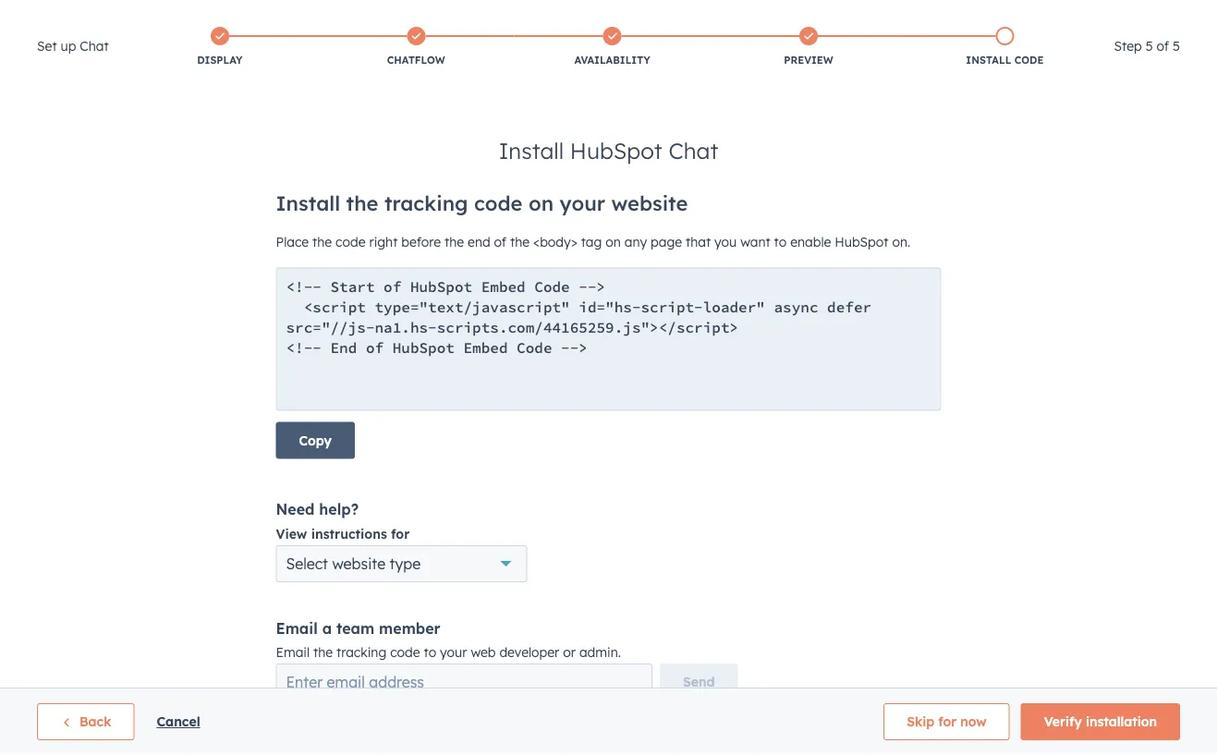 Task type: describe. For each thing, give the bounding box(es) containing it.
developer
[[500, 644, 560, 661]]

code inside email a team member email the tracking code to your web developer or admin.
[[390, 644, 420, 661]]

send
[[683, 674, 715, 690]]

install for install code
[[966, 54, 1012, 67]]

chat for install hubspot chat
[[669, 137, 719, 165]]

back button
[[37, 704, 134, 741]]

of
[[1157, 38, 1170, 54]]

help image
[[1013, 8, 1030, 25]]

search image
[[1179, 48, 1192, 61]]

skip
[[907, 714, 935, 730]]

help button
[[1006, 0, 1037, 30]]

cancel
[[157, 714, 200, 730]]

chatflow
[[387, 54, 445, 67]]

email a team member email the tracking code to your web developer or admin.
[[276, 619, 621, 661]]

back
[[80, 714, 111, 730]]

hubspot
[[570, 137, 663, 165]]

the
[[313, 644, 333, 661]]

install code
[[966, 54, 1044, 67]]

1 5 from the left
[[1146, 38, 1154, 54]]

install code list item
[[907, 23, 1104, 71]]

to
[[424, 644, 437, 661]]

cancel button
[[157, 711, 200, 733]]

set up chat
[[37, 38, 109, 54]]

set
[[37, 38, 57, 54]]

a
[[322, 619, 332, 638]]

team
[[337, 619, 375, 638]]

list containing display
[[122, 23, 1104, 71]]

web
[[471, 644, 496, 661]]

or
[[563, 644, 576, 661]]

send button
[[660, 664, 738, 701]]

2 5 from the left
[[1173, 38, 1181, 54]]

up
[[61, 38, 76, 54]]

step 5 of 5
[[1115, 38, 1181, 54]]

tracking
[[337, 644, 387, 661]]

chatflow completed list item
[[318, 23, 514, 71]]

Enter email address text field
[[276, 664, 653, 701]]



Task type: locate. For each thing, give the bounding box(es) containing it.
code
[[1015, 54, 1044, 67], [390, 644, 420, 661]]

0 horizontal spatial 5
[[1146, 38, 1154, 54]]

1 vertical spatial code
[[390, 644, 420, 661]]

chat inside heading
[[80, 38, 109, 54]]

menu
[[825, 0, 1195, 30]]

install
[[966, 54, 1012, 67], [499, 137, 564, 165]]

0 horizontal spatial code
[[390, 644, 420, 661]]

skip for now
[[907, 714, 987, 730]]

0 horizontal spatial install
[[499, 137, 564, 165]]

Search HubSpot search field
[[958, 39, 1184, 70]]

2 email from the top
[[276, 644, 310, 661]]

search button
[[1170, 39, 1201, 70]]

chat for set up chat
[[80, 38, 109, 54]]

1 vertical spatial email
[[276, 644, 310, 661]]

install inside list item
[[966, 54, 1012, 67]]

chat right up
[[80, 38, 109, 54]]

chat
[[80, 38, 109, 54], [669, 137, 719, 165]]

0 vertical spatial code
[[1015, 54, 1044, 67]]

1 horizontal spatial chat
[[669, 137, 719, 165]]

for
[[939, 714, 957, 730]]

0 vertical spatial email
[[276, 619, 318, 638]]

your
[[440, 644, 467, 661]]

verify installation
[[1044, 714, 1158, 730]]

1 horizontal spatial code
[[1015, 54, 1044, 67]]

preview
[[784, 54, 834, 67]]

skip for now button
[[884, 704, 1010, 741]]

display
[[197, 54, 243, 67]]

1 vertical spatial chat
[[669, 137, 719, 165]]

installation
[[1086, 714, 1158, 730]]

5
[[1146, 38, 1154, 54], [1173, 38, 1181, 54]]

chat right hubspot
[[669, 137, 719, 165]]

menu item
[[961, 0, 1004, 30]]

email
[[276, 619, 318, 638], [276, 644, 310, 661]]

install for install hubspot chat
[[499, 137, 564, 165]]

admin.
[[580, 644, 621, 661]]

1 email from the top
[[276, 619, 318, 638]]

email left the
[[276, 644, 310, 661]]

verify
[[1044, 714, 1083, 730]]

5 right of
[[1173, 38, 1181, 54]]

display completed list item
[[122, 23, 318, 71]]

preview completed list item
[[711, 23, 907, 71]]

now
[[961, 714, 987, 730]]

install left hubspot
[[499, 137, 564, 165]]

step
[[1115, 38, 1143, 54]]

0 horizontal spatial chat
[[80, 38, 109, 54]]

set up chat heading
[[37, 35, 109, 57]]

install down help popup button at the top of the page
[[966, 54, 1012, 67]]

code inside list item
[[1015, 54, 1044, 67]]

email left a
[[276, 619, 318, 638]]

verify installation button
[[1021, 704, 1181, 741]]

code down member
[[390, 644, 420, 661]]

availability completed list item
[[514, 23, 711, 71]]

install hubspot chat
[[499, 137, 719, 165]]

code down the help image
[[1015, 54, 1044, 67]]

0 vertical spatial chat
[[80, 38, 109, 54]]

list
[[122, 23, 1104, 71]]

member
[[379, 619, 441, 638]]

availability
[[575, 54, 651, 67]]

0 vertical spatial install
[[966, 54, 1012, 67]]

1 vertical spatial install
[[499, 137, 564, 165]]

1 horizontal spatial install
[[966, 54, 1012, 67]]

5 left of
[[1146, 38, 1154, 54]]

1 horizontal spatial 5
[[1173, 38, 1181, 54]]



Task type: vqa. For each thing, say whether or not it's contained in the screenshot.
the bottom more
no



